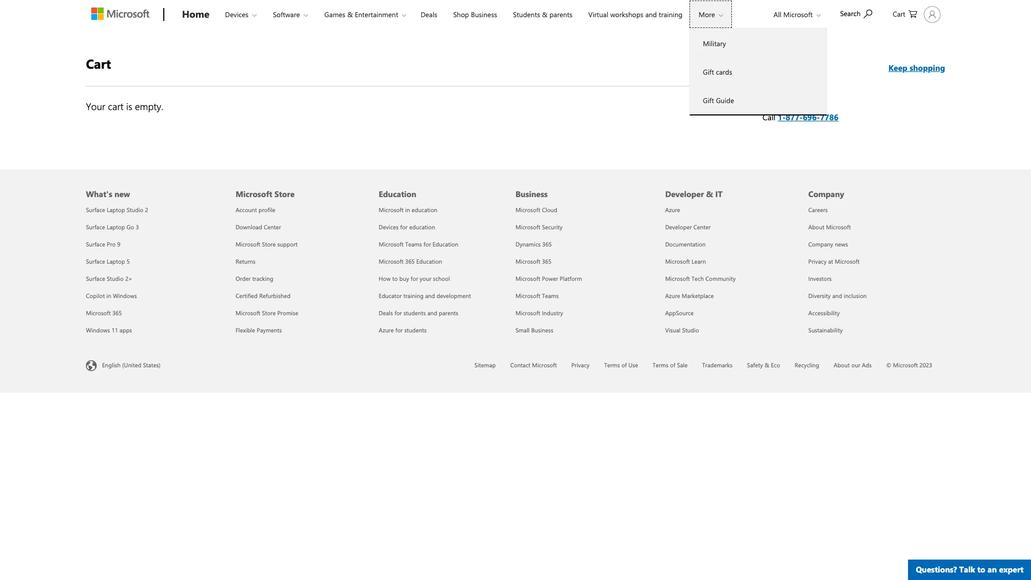 Task type: locate. For each thing, give the bounding box(es) containing it.
1 vertical spatial developer
[[665, 223, 692, 231]]

1 vertical spatial students
[[404, 326, 427, 334]]

students down educator training and development
[[404, 309, 426, 317]]

training
[[659, 10, 683, 19], [404, 292, 424, 300]]

refurbished
[[259, 292, 291, 300]]

microsoft 365 link
[[516, 257, 552, 265], [86, 309, 122, 317]]

company for company news
[[808, 240, 833, 248]]

store up the 'profile'
[[275, 189, 295, 199]]

center for microsoft
[[264, 223, 281, 231]]

1 horizontal spatial to
[[977, 564, 986, 575]]

microsoft store promise
[[236, 309, 298, 317]]

devices inside footer resource links element
[[379, 223, 399, 231]]

microsoft down devices for education
[[379, 240, 404, 248]]

1 vertical spatial azure
[[665, 292, 680, 300]]

2 developer from the top
[[665, 223, 692, 231]]

store inside heading
[[275, 189, 295, 199]]

developer & it heading
[[665, 169, 796, 201]]

documentation link
[[665, 240, 706, 248]]

about microsoft link
[[808, 223, 851, 231]]

& for games
[[347, 10, 353, 19]]

microsoft up the small
[[516, 309, 540, 317]]

2 vertical spatial studio
[[682, 326, 699, 334]]

2 of from the left
[[670, 361, 676, 369]]

profile
[[259, 206, 275, 214]]

devices inside dropdown button
[[225, 10, 248, 19]]

5
[[127, 257, 130, 265]]

training down how to buy for your school link
[[404, 292, 424, 300]]

877-
[[786, 111, 803, 122]]

365 for bottommost microsoft 365 link
[[112, 309, 122, 317]]

payments
[[257, 326, 282, 334]]

1 vertical spatial microsoft 365
[[86, 309, 122, 317]]

visual
[[665, 326, 681, 334]]

business down microsoft industry at bottom
[[531, 326, 553, 334]]

3 surface from the top
[[86, 240, 105, 248]]

gift guide link
[[690, 86, 827, 114]]

azure up "developer center"
[[665, 206, 680, 214]]

5 surface from the top
[[86, 274, 105, 283]]

education up 'microsoft in education' link
[[379, 189, 416, 199]]

0 vertical spatial developer
[[665, 189, 704, 199]]

2 horizontal spatial studio
[[682, 326, 699, 334]]

privacy inside footer resource links element
[[808, 257, 827, 265]]

laptop down new
[[107, 206, 125, 214]]

in right copilot
[[106, 292, 111, 300]]

azure link
[[665, 206, 680, 214]]

0 horizontal spatial of
[[622, 361, 627, 369]]

microsoft down download
[[236, 240, 260, 248]]

recycling link
[[795, 361, 819, 369]]

surface up copilot
[[86, 274, 105, 283]]

0 horizontal spatial deals
[[379, 309, 393, 317]]

Search search field
[[835, 2, 883, 25]]

1 vertical spatial about
[[834, 361, 850, 369]]

for up azure for students link
[[395, 309, 402, 317]]

microsoft teams for education
[[379, 240, 458, 248]]

surface down what's
[[86, 206, 105, 214]]

0 horizontal spatial terms
[[604, 361, 620, 369]]

for down deals for students and parents link
[[395, 326, 403, 334]]

education up devices for education link
[[412, 206, 438, 214]]

store up payments
[[262, 309, 276, 317]]

1 horizontal spatial terms
[[653, 361, 669, 369]]

microsoft down copilot
[[86, 309, 111, 317]]

azure down educator
[[379, 326, 394, 334]]

small business link
[[516, 326, 553, 334]]

privacy for privacy at microsoft
[[808, 257, 827, 265]]

microsoft down dynamics
[[516, 257, 540, 265]]

microsoft store support
[[236, 240, 298, 248]]

to inside popup button
[[977, 564, 986, 575]]

0 horizontal spatial training
[[404, 292, 424, 300]]

surface up surface pro 9
[[86, 223, 105, 231]]

microsoft store
[[236, 189, 295, 199]]

0 horizontal spatial devices
[[225, 10, 248, 19]]

0 vertical spatial gift
[[703, 67, 714, 76]]

download center
[[236, 223, 281, 231]]

windows down 2+
[[113, 292, 137, 300]]

privacy left at on the top
[[808, 257, 827, 265]]

microsoft power platform link
[[516, 274, 582, 283]]

center down the 'profile'
[[264, 223, 281, 231]]

1 vertical spatial store
[[262, 240, 276, 248]]

2 center from the left
[[694, 223, 711, 231]]

microsoft industry link
[[516, 309, 563, 317]]

11
[[112, 326, 118, 334]]

of left 'use'
[[622, 361, 627, 369]]

1 horizontal spatial privacy
[[808, 257, 827, 265]]

microsoft inside microsoft store heading
[[236, 189, 272, 199]]

microsoft cloud link
[[516, 206, 557, 214]]

and down your
[[425, 292, 435, 300]]

0 vertical spatial teams
[[405, 240, 422, 248]]

0 vertical spatial in
[[405, 206, 410, 214]]

3 laptop from the top
[[107, 257, 125, 265]]

microsoft 365 link down dynamics 365 'link'
[[516, 257, 552, 265]]

azure up appsource
[[665, 292, 680, 300]]

business for small
[[531, 326, 553, 334]]

education for microsoft in education
[[412, 206, 438, 214]]

terms of use link
[[604, 361, 638, 369]]

center up documentation link
[[694, 223, 711, 231]]

of left sale
[[670, 361, 676, 369]]

azure for students link
[[379, 326, 427, 334]]

365 up how to buy for your school link
[[405, 257, 415, 265]]

& right students
[[542, 10, 548, 19]]

1 vertical spatial business
[[516, 189, 548, 199]]

surface left the pro
[[86, 240, 105, 248]]

1 terms from the left
[[604, 361, 620, 369]]

0 horizontal spatial teams
[[405, 240, 422, 248]]

1 vertical spatial education
[[433, 240, 458, 248]]

1 vertical spatial gift
[[703, 96, 714, 105]]

home
[[182, 8, 209, 20]]

of
[[622, 361, 627, 369], [670, 361, 676, 369]]

developer center link
[[665, 223, 711, 231]]

0 horizontal spatial cart
[[86, 55, 111, 72]]

1 vertical spatial privacy
[[571, 361, 590, 369]]

0 horizontal spatial privacy
[[571, 361, 590, 369]]

microsoft industry
[[516, 309, 563, 317]]

about our ads link
[[834, 361, 872, 369]]

call
[[763, 111, 776, 122]]

1 horizontal spatial microsoft 365 link
[[516, 257, 552, 265]]

1 vertical spatial cart
[[86, 55, 111, 72]]

0 horizontal spatial microsoft 365 link
[[86, 309, 122, 317]]

1 horizontal spatial microsoft 365
[[516, 257, 552, 265]]

& right games in the left of the page
[[347, 10, 353, 19]]

0 horizontal spatial parents
[[439, 309, 458, 317]]

surface down the surface pro 9 link
[[86, 257, 105, 265]]

company
[[808, 189, 844, 199], [808, 240, 833, 248]]

1 vertical spatial teams
[[542, 292, 559, 300]]

1 vertical spatial deals
[[379, 309, 393, 317]]

1 vertical spatial microsoft 365 link
[[86, 309, 122, 317]]

0 vertical spatial to
[[392, 274, 398, 283]]

company inside heading
[[808, 189, 844, 199]]

0 vertical spatial cart
[[893, 9, 906, 18]]

business for shop
[[471, 10, 497, 19]]

deals for deals for students and parents
[[379, 309, 393, 317]]

0 vertical spatial studio
[[127, 206, 143, 214]]

teams
[[405, 240, 422, 248], [542, 292, 559, 300]]

for
[[400, 223, 408, 231], [424, 240, 431, 248], [411, 274, 418, 283], [395, 309, 402, 317], [395, 326, 403, 334]]

2 vertical spatial laptop
[[107, 257, 125, 265]]

1 vertical spatial laptop
[[107, 223, 125, 231]]

1 company from the top
[[808, 189, 844, 199]]

laptop left 5
[[107, 257, 125, 265]]

0 vertical spatial windows
[[113, 292, 137, 300]]

gift left guide
[[703, 96, 714, 105]]

about down the careers
[[808, 223, 825, 231]]

microsoft right all
[[784, 10, 813, 19]]

&
[[347, 10, 353, 19], [542, 10, 548, 19], [706, 189, 713, 199], [765, 361, 769, 369]]

training left more
[[659, 10, 683, 19]]

sustainability link
[[808, 326, 843, 334]]

about inside footer resource links element
[[808, 223, 825, 231]]

developer down azure link
[[665, 223, 692, 231]]

microsoft teams link
[[516, 292, 559, 300]]

0 vertical spatial privacy
[[808, 257, 827, 265]]

studio right visual
[[682, 326, 699, 334]]

center
[[264, 223, 281, 231], [694, 223, 711, 231]]

cart up the your
[[86, 55, 111, 72]]

surface for surface studio 2+
[[86, 274, 105, 283]]

2
[[145, 206, 148, 214]]

0 vertical spatial students
[[404, 309, 426, 317]]

1 laptop from the top
[[107, 206, 125, 214]]

deals
[[421, 10, 437, 19], [379, 309, 393, 317]]

microsoft 365 up windows 11 apps
[[86, 309, 122, 317]]

promise
[[277, 309, 298, 317]]

0 vertical spatial store
[[275, 189, 295, 199]]

for for deals
[[395, 309, 402, 317]]

teams for microsoft teams for education
[[405, 240, 422, 248]]

& inside games & entertainment dropdown button
[[347, 10, 353, 19]]

laptop for 5
[[107, 257, 125, 265]]

microsoft store support link
[[236, 240, 298, 248]]

1 horizontal spatial studio
[[127, 206, 143, 214]]

1 horizontal spatial center
[[694, 223, 711, 231]]

1 vertical spatial company
[[808, 240, 833, 248]]

365 up "microsoft power platform" link
[[542, 257, 552, 265]]

0 horizontal spatial windows
[[86, 326, 110, 334]]

studio left 2+
[[107, 274, 124, 283]]

& left it
[[706, 189, 713, 199]]

microsoft 365
[[516, 257, 552, 265], [86, 309, 122, 317]]

education up your
[[416, 257, 442, 265]]

365 up the 11
[[112, 309, 122, 317]]

2 terms from the left
[[653, 361, 669, 369]]

0 horizontal spatial to
[[392, 274, 398, 283]]

cart right 'search' search box
[[893, 9, 906, 18]]

0 vertical spatial devices
[[225, 10, 248, 19]]

0 vertical spatial microsoft 365
[[516, 257, 552, 265]]

for for devices
[[400, 223, 408, 231]]

& inside developer & it heading
[[706, 189, 713, 199]]

microsoft 365 down dynamics 365 'link'
[[516, 257, 552, 265]]

1 horizontal spatial of
[[670, 361, 676, 369]]

2 vertical spatial store
[[262, 309, 276, 317]]

1 horizontal spatial parents
[[550, 10, 573, 19]]

education up school
[[433, 240, 458, 248]]

parents right students
[[550, 10, 573, 19]]

microsoft 365 education link
[[379, 257, 442, 265]]

company down about microsoft link
[[808, 240, 833, 248]]

about for about our ads
[[834, 361, 850, 369]]

1 vertical spatial parents
[[439, 309, 458, 317]]

1 vertical spatial devices
[[379, 223, 399, 231]]

365 for dynamics 365 'link'
[[542, 240, 552, 248]]

store left support
[[262, 240, 276, 248]]

developer up azure link
[[665, 189, 704, 199]]

deals left shop
[[421, 10, 437, 19]]

order
[[236, 274, 251, 283]]

trademarks
[[702, 361, 733, 369]]

company up the careers link
[[808, 189, 844, 199]]

0 vertical spatial company
[[808, 189, 844, 199]]

studio
[[127, 206, 143, 214], [107, 274, 124, 283], [682, 326, 699, 334]]

parents down the "development"
[[439, 309, 458, 317]]

laptop left go
[[107, 223, 125, 231]]

store for microsoft store promise
[[262, 309, 276, 317]]

2 vertical spatial azure
[[379, 326, 394, 334]]

windows left the 11
[[86, 326, 110, 334]]

business up microsoft cloud
[[516, 189, 548, 199]]

sustainability
[[808, 326, 843, 334]]

to left an
[[977, 564, 986, 575]]

software button
[[264, 1, 317, 28]]

for down microsoft in education
[[400, 223, 408, 231]]

0 vertical spatial laptop
[[107, 206, 125, 214]]

2 surface from the top
[[86, 223, 105, 231]]

9
[[117, 240, 120, 248]]

4 surface from the top
[[86, 257, 105, 265]]

teams up microsoft 365 education
[[405, 240, 422, 248]]

microsoft up account profile
[[236, 189, 272, 199]]

terms left sale
[[653, 361, 669, 369]]

0 horizontal spatial in
[[106, 292, 111, 300]]

shop business
[[453, 10, 497, 19]]

0 vertical spatial business
[[471, 10, 497, 19]]

privacy left terms of use
[[571, 361, 590, 369]]

microsoft
[[784, 10, 813, 19], [236, 189, 272, 199], [379, 206, 404, 214], [516, 206, 540, 214], [516, 223, 540, 231], [826, 223, 851, 231], [236, 240, 260, 248], [379, 240, 404, 248], [379, 257, 404, 265], [516, 257, 540, 265], [665, 257, 690, 265], [835, 257, 860, 265], [516, 274, 540, 283], [665, 274, 690, 283], [516, 292, 540, 300], [86, 309, 111, 317], [236, 309, 260, 317], [516, 309, 540, 317], [532, 361, 557, 369], [893, 361, 918, 369]]

0 vertical spatial training
[[659, 10, 683, 19]]

sitemap
[[475, 361, 496, 369]]

workshops
[[610, 10, 643, 19]]

1 horizontal spatial devices
[[379, 223, 399, 231]]

about left our
[[834, 361, 850, 369]]

platform
[[560, 274, 582, 283]]

footer resource links element
[[34, 169, 997, 343]]

how to buy for your school
[[379, 274, 450, 283]]

1 vertical spatial studio
[[107, 274, 124, 283]]

new
[[114, 189, 130, 199]]

devices down microsoft in education
[[379, 223, 399, 231]]

365 down security
[[542, 240, 552, 248]]

deals link
[[416, 1, 442, 26]]

industry
[[542, 309, 563, 317]]

terms for terms of sale
[[653, 361, 669, 369]]

devices right the "home"
[[225, 10, 248, 19]]

deals down educator
[[379, 309, 393, 317]]

what's new heading
[[86, 169, 223, 201]]

1 horizontal spatial deals
[[421, 10, 437, 19]]

2 vertical spatial business
[[531, 326, 553, 334]]

1 vertical spatial education
[[409, 223, 435, 231]]

0 vertical spatial about
[[808, 223, 825, 231]]

2 company from the top
[[808, 240, 833, 248]]

0 horizontal spatial studio
[[107, 274, 124, 283]]

1 vertical spatial training
[[404, 292, 424, 300]]

teams down power
[[542, 292, 559, 300]]

1 of from the left
[[622, 361, 627, 369]]

all microsoft
[[774, 10, 813, 19]]

microsoft right at on the top
[[835, 257, 860, 265]]

& inside "students & parents" link
[[542, 10, 548, 19]]

all microsoft button
[[765, 1, 826, 28]]

company news
[[808, 240, 848, 248]]

1 horizontal spatial teams
[[542, 292, 559, 300]]

gift left cards
[[703, 67, 714, 76]]

in for education
[[405, 206, 410, 214]]

for for azure
[[395, 326, 403, 334]]

microsoft tech community link
[[665, 274, 736, 283]]

696-
[[803, 111, 820, 122]]

small business
[[516, 326, 553, 334]]

1 horizontal spatial windows
[[113, 292, 137, 300]]

copilot in windows link
[[86, 292, 137, 300]]

microsoft 365 link up windows 11 apps
[[86, 309, 122, 317]]

& left eco
[[765, 361, 769, 369]]

1 vertical spatial to
[[977, 564, 986, 575]]

0 vertical spatial education
[[412, 206, 438, 214]]

students down deals for students and parents link
[[404, 326, 427, 334]]

0 horizontal spatial center
[[264, 223, 281, 231]]

microsoft in education
[[379, 206, 438, 214]]

business right shop
[[471, 10, 497, 19]]

2 gift from the top
[[703, 96, 714, 105]]

surface for surface laptop 5
[[86, 257, 105, 265]]

terms of sale
[[653, 361, 688, 369]]

1 horizontal spatial about
[[834, 361, 850, 369]]

dynamics
[[516, 240, 541, 248]]

developer for developer & it
[[665, 189, 704, 199]]

privacy for privacy link
[[571, 361, 590, 369]]

developer inside heading
[[665, 189, 704, 199]]

gift cards
[[703, 67, 732, 76]]

0 horizontal spatial about
[[808, 223, 825, 231]]

1 center from the left
[[264, 223, 281, 231]]

0 vertical spatial education
[[379, 189, 416, 199]]

azure for azure for students
[[379, 326, 394, 334]]

microsoft up the microsoft security
[[516, 206, 540, 214]]

1 gift from the top
[[703, 67, 714, 76]]

studio left 2
[[127, 206, 143, 214]]

questions? talk to an expert button
[[909, 560, 1031, 580]]

entertainment
[[355, 10, 398, 19]]

educator training and development link
[[379, 292, 471, 300]]

deals inside footer resource links element
[[379, 309, 393, 317]]

to left buy
[[392, 274, 398, 283]]

windows 11 apps
[[86, 326, 132, 334]]

terms left 'use'
[[604, 361, 620, 369]]

0 vertical spatial azure
[[665, 206, 680, 214]]

1 surface from the top
[[86, 206, 105, 214]]

1 vertical spatial in
[[106, 292, 111, 300]]

order tracking link
[[236, 274, 273, 283]]

0 vertical spatial deals
[[421, 10, 437, 19]]

sale
[[677, 361, 688, 369]]

1 horizontal spatial in
[[405, 206, 410, 214]]

2 laptop from the top
[[107, 223, 125, 231]]

1 developer from the top
[[665, 189, 704, 199]]



Task type: describe. For each thing, give the bounding box(es) containing it.
empty.
[[135, 100, 163, 113]]

microsoft up how
[[379, 257, 404, 265]]

studio for surface studio 2+
[[107, 274, 124, 283]]

studio for visual studio
[[682, 326, 699, 334]]

1-877-696-7786 link
[[778, 111, 839, 122]]

devices for education link
[[379, 223, 435, 231]]

about for about microsoft
[[808, 223, 825, 231]]

azure marketplace
[[665, 292, 714, 300]]

surface for surface laptop go 3
[[86, 223, 105, 231]]

recycling
[[795, 361, 819, 369]]

of for sale
[[670, 361, 676, 369]]

download
[[236, 223, 262, 231]]

deals for students and parents link
[[379, 309, 458, 317]]

developer for developer center
[[665, 223, 692, 231]]

community
[[706, 274, 736, 283]]

investors link
[[808, 274, 832, 283]]

contact microsoft link
[[510, 361, 557, 369]]

microsoft security link
[[516, 223, 563, 231]]

0 horizontal spatial microsoft 365
[[86, 309, 122, 317]]

microsoft right ©
[[893, 361, 918, 369]]

search button
[[835, 2, 877, 25]]

cart
[[108, 100, 124, 113]]

microsoft up dynamics
[[516, 223, 540, 231]]

developer center
[[665, 223, 711, 231]]

gift for gift guide
[[703, 96, 714, 105]]

surface for surface pro 9
[[86, 240, 105, 248]]

company news link
[[808, 240, 848, 248]]

our
[[852, 361, 860, 369]]

power
[[542, 274, 558, 283]]

what's
[[86, 189, 112, 199]]

go
[[127, 223, 134, 231]]

gift for gift cards
[[703, 67, 714, 76]]

azure for azure marketplace
[[665, 292, 680, 300]]

©
[[886, 361, 892, 369]]

your
[[86, 100, 105, 113]]

microsoft up devices for education link
[[379, 206, 404, 214]]

deals for students and parents
[[379, 309, 458, 317]]

devices for devices for education
[[379, 223, 399, 231]]

store for microsoft store support
[[262, 240, 276, 248]]

2 vertical spatial education
[[416, 257, 442, 265]]

microsoft store heading
[[236, 169, 366, 201]]

copilot in windows
[[86, 292, 137, 300]]

microsoft down documentation
[[665, 257, 690, 265]]

search
[[840, 9, 861, 18]]

laptop for studio
[[107, 206, 125, 214]]

support
[[277, 240, 298, 248]]

students & parents link
[[508, 1, 577, 26]]

dynamics 365 link
[[516, 240, 552, 248]]

microsoft learn
[[665, 257, 706, 265]]

software
[[273, 10, 300, 19]]

2023
[[920, 361, 932, 369]]

students for deals
[[404, 309, 426, 317]]

states)
[[143, 361, 161, 369]]

learn
[[692, 257, 706, 265]]

accessibility link
[[808, 309, 840, 317]]

games
[[324, 10, 345, 19]]

at
[[828, 257, 833, 265]]

in for windows
[[106, 292, 111, 300]]

diversity and inclusion link
[[808, 292, 867, 300]]

buy
[[399, 274, 409, 283]]

cart link
[[893, 1, 917, 26]]

& for students
[[542, 10, 548, 19]]

your
[[420, 274, 431, 283]]

365 for microsoft 365 education link
[[405, 257, 415, 265]]

dynamics 365
[[516, 240, 552, 248]]

surface laptop go 3 link
[[86, 223, 139, 231]]

azure for azure link
[[665, 206, 680, 214]]

for up microsoft 365 education
[[424, 240, 431, 248]]

what's new
[[86, 189, 130, 199]]

safety & eco
[[747, 361, 780, 369]]

keep shopping
[[889, 62, 945, 73]]

devices for devices
[[225, 10, 248, 19]]

security
[[542, 223, 563, 231]]

military
[[703, 39, 726, 48]]

students for azure
[[404, 326, 427, 334]]

microsoft up news
[[826, 223, 851, 231]]

how to buy for your school link
[[379, 274, 450, 283]]

& for developer
[[706, 189, 713, 199]]

safety
[[747, 361, 763, 369]]

shop
[[453, 10, 469, 19]]

flexible payments
[[236, 326, 282, 334]]

contact microsoft
[[510, 361, 557, 369]]

school
[[433, 274, 450, 283]]

store for microsoft store
[[275, 189, 295, 199]]

marketplace
[[682, 292, 714, 300]]

cards
[[716, 67, 732, 76]]

surface laptop go 3
[[86, 223, 139, 231]]

surface for surface laptop studio 2
[[86, 206, 105, 214]]

center for developer
[[694, 223, 711, 231]]

military link
[[690, 29, 827, 57]]

for right buy
[[411, 274, 418, 283]]

diversity and inclusion
[[808, 292, 867, 300]]

microsoft cloud
[[516, 206, 557, 214]]

3
[[136, 223, 139, 231]]

1 horizontal spatial cart
[[893, 9, 906, 18]]

visual studio
[[665, 326, 699, 334]]

privacy at microsoft
[[808, 257, 860, 265]]

all
[[774, 10, 782, 19]]

azure for students
[[379, 326, 427, 334]]

1 vertical spatial windows
[[86, 326, 110, 334]]

microsoft up microsoft industry at bottom
[[516, 292, 540, 300]]

privacy link
[[571, 361, 590, 369]]

microsoft inside all microsoft dropdown button
[[784, 10, 813, 19]]

english
[[102, 361, 121, 369]]

0 vertical spatial parents
[[550, 10, 573, 19]]

to inside footer resource links element
[[392, 274, 398, 283]]

certified refurbished
[[236, 292, 291, 300]]

microsoft up microsoft teams
[[516, 274, 540, 283]]

students
[[513, 10, 540, 19]]

microsoft 365 education
[[379, 257, 442, 265]]

gift guide
[[703, 96, 734, 105]]

expert
[[999, 564, 1024, 575]]

virtual workshops and training link
[[584, 1, 688, 26]]

deals for deals
[[421, 10, 437, 19]]

and right workshops
[[645, 10, 657, 19]]

questions?
[[916, 564, 957, 575]]

microsoft down certified
[[236, 309, 260, 317]]

microsoft image
[[91, 8, 149, 20]]

laptop for go
[[107, 223, 125, 231]]

educator
[[379, 292, 402, 300]]

of for use
[[622, 361, 627, 369]]

education for devices for education
[[409, 223, 435, 231]]

education heading
[[379, 169, 509, 201]]

teams for microsoft teams
[[542, 292, 559, 300]]

microsoft down microsoft learn link
[[665, 274, 690, 283]]

flexible payments link
[[236, 326, 282, 334]]

business heading
[[516, 169, 652, 201]]

company heading
[[808, 169, 939, 201]]

1 horizontal spatial training
[[659, 10, 683, 19]]

terms for terms of use
[[604, 361, 620, 369]]

contact
[[510, 361, 531, 369]]

account profile link
[[236, 206, 275, 214]]

inclusion
[[844, 292, 867, 300]]

parents inside footer resource links element
[[439, 309, 458, 317]]

gift cards link
[[690, 57, 827, 86]]

0 vertical spatial microsoft 365 link
[[516, 257, 552, 265]]

business inside heading
[[516, 189, 548, 199]]

visual studio link
[[665, 326, 699, 334]]

365 for the topmost microsoft 365 link
[[542, 257, 552, 265]]

privacy at microsoft link
[[808, 257, 860, 265]]

accessibility
[[808, 309, 840, 317]]

training inside footer resource links element
[[404, 292, 424, 300]]

trademarks link
[[702, 361, 733, 369]]

education inside heading
[[379, 189, 416, 199]]

returns
[[236, 257, 255, 265]]

company for company
[[808, 189, 844, 199]]

microsoft right contact
[[532, 361, 557, 369]]

and right diversity
[[832, 292, 842, 300]]

and down educator training and development link at the left of page
[[427, 309, 437, 317]]

& for safety
[[765, 361, 769, 369]]



Task type: vqa. For each thing, say whether or not it's contained in the screenshot.
Excel.
no



